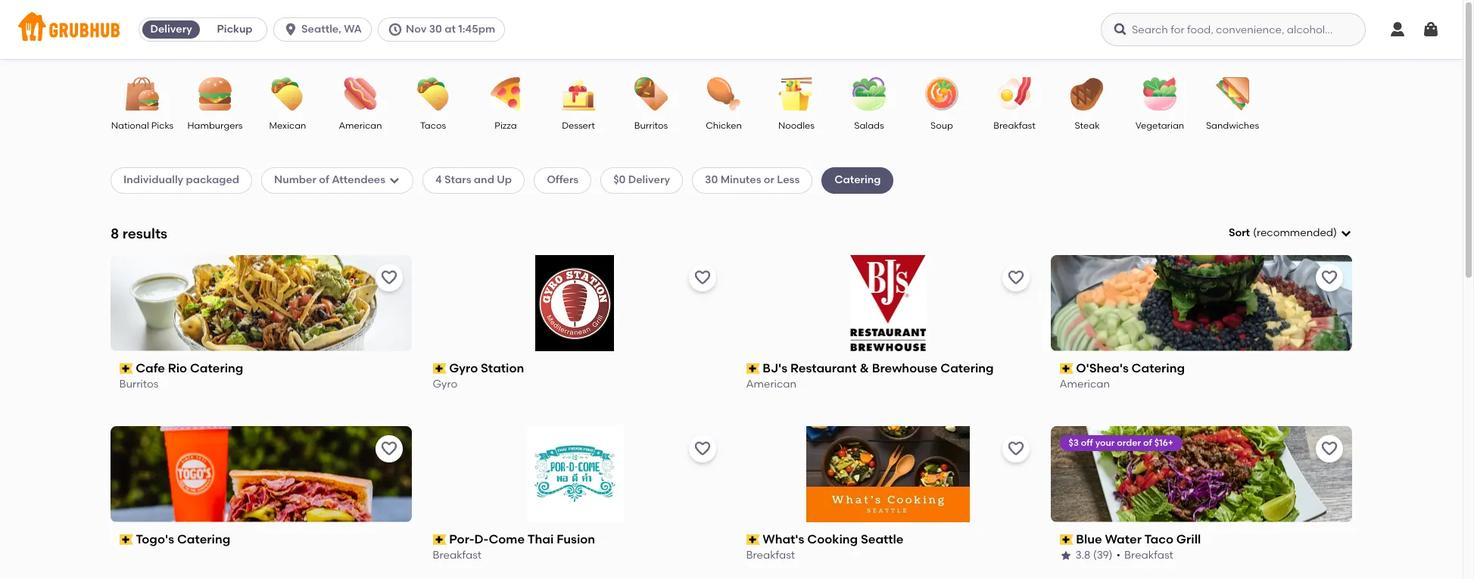 Task type: describe. For each thing, give the bounding box(es) containing it.
o'shea's
[[1076, 361, 1129, 375]]

8
[[111, 225, 119, 242]]

sort ( recommended )
[[1229, 226, 1337, 239]]

subscription pass image for what's cooking seattle
[[747, 535, 760, 545]]

or
[[764, 174, 775, 186]]

blue water taco grill link
[[1060, 531, 1343, 548]]

number
[[274, 174, 316, 186]]

picks
[[151, 120, 174, 131]]

salads
[[854, 120, 884, 131]]

chicken
[[706, 120, 742, 131]]

stars
[[445, 174, 471, 186]]

less
[[777, 174, 800, 186]]

packaged
[[186, 174, 239, 186]]

breakfast image
[[988, 77, 1041, 111]]

grill
[[1177, 532, 1201, 546]]

bj's restaurant & brewhouse catering link
[[747, 360, 1030, 377]]

steak image
[[1061, 77, 1114, 111]]

vegetarian
[[1136, 120, 1184, 131]]

$3 off your order of $16+
[[1069, 437, 1174, 448]]

save this restaurant image for gyro station logo
[[694, 269, 712, 287]]

tacos image
[[407, 77, 460, 111]]

steak
[[1075, 120, 1100, 131]]

individually packaged
[[123, 174, 239, 186]]

water
[[1105, 532, 1142, 546]]

results
[[122, 225, 167, 242]]

30 minutes or less
[[705, 174, 800, 186]]

at
[[445, 23, 456, 36]]

cooking
[[808, 532, 858, 546]]

delivery inside button
[[150, 23, 192, 36]]

sandwiches image
[[1206, 77, 1259, 111]]

gyro for gyro
[[433, 378, 458, 391]]

0 horizontal spatial american
[[339, 120, 382, 131]]

taco
[[1145, 532, 1174, 546]]

pizza
[[495, 120, 517, 131]]

cafe
[[136, 361, 165, 375]]

gyro for gyro station
[[450, 361, 478, 375]]

come
[[489, 532, 525, 546]]

o'shea's catering
[[1076, 361, 1185, 375]]

national picks
[[111, 120, 174, 131]]

american for bj's restaurant & brewhouse catering
[[747, 378, 797, 391]]

1 vertical spatial of
[[1144, 437, 1153, 448]]

por-d-come thai fusion link
[[433, 531, 716, 548]]

3.8
[[1076, 549, 1091, 562]]

•
[[1117, 549, 1121, 562]]

bj's
[[763, 361, 788, 375]]

1 horizontal spatial svg image
[[388, 174, 401, 187]]

delivery button
[[139, 17, 203, 42]]

noodles image
[[770, 77, 823, 111]]

gyro station link
[[433, 360, 716, 377]]

&
[[860, 361, 869, 375]]

o'shea's catering logo image
[[1051, 255, 1352, 351]]

o'shea's catering link
[[1060, 360, 1343, 377]]

catering inside togo's catering "link"
[[177, 532, 231, 546]]

$0
[[613, 174, 626, 186]]

• breakfast
[[1117, 549, 1174, 562]]

attendees
[[332, 174, 385, 186]]

american for o'shea's catering
[[1060, 378, 1110, 391]]

togo's catering logo image
[[111, 426, 412, 522]]

fusion
[[557, 532, 596, 546]]

what's cooking seattle link
[[747, 531, 1030, 548]]

save this restaurant image for bj's restaurant & brewhouse catering logo
[[1007, 269, 1025, 287]]

1:45pm
[[458, 23, 495, 36]]

seattle,
[[301, 23, 341, 36]]

togo's
[[136, 532, 175, 546]]

8 results
[[111, 225, 167, 242]]

d-
[[475, 532, 489, 546]]

pickup
[[217, 23, 253, 36]]

subscription pass image for por-d-come thai fusion
[[433, 535, 446, 545]]

pickup button
[[203, 17, 267, 42]]

subscription pass image for cafe rio catering
[[120, 363, 133, 374]]

breakfast down por- on the bottom left of page
[[433, 549, 482, 562]]

save this restaurant button for what's cooking seattle
[[1002, 435, 1030, 462]]

)
[[1333, 226, 1337, 239]]

subscription pass image for o'shea's catering
[[1060, 363, 1073, 374]]

subscription pass image for bj's restaurant & brewhouse catering
[[747, 363, 760, 374]]

blue water taco grill logo image
[[1051, 426, 1352, 522]]

cafe rio catering
[[136, 361, 244, 375]]

order
[[1117, 437, 1142, 448]]

por-
[[450, 532, 475, 546]]

blue water taco grill
[[1076, 532, 1201, 546]]

gyro station logo image
[[535, 255, 614, 351]]

seattle, wa button
[[273, 17, 378, 42]]

catering inside o'shea's catering link
[[1132, 361, 1185, 375]]

sort
[[1229, 226, 1250, 239]]

breakfast down the what's
[[747, 549, 795, 562]]

sandwiches
[[1206, 120, 1259, 131]]

gyro station
[[450, 361, 525, 375]]

number of attendees
[[274, 174, 385, 186]]

save this restaurant button for o'shea's catering
[[1316, 264, 1343, 291]]

save this restaurant image for what's cooking seattle
[[1007, 440, 1025, 458]]



Task type: vqa. For each thing, say whether or not it's contained in the screenshot.


Task type: locate. For each thing, give the bounding box(es) containing it.
0 vertical spatial burritos
[[634, 120, 668, 131]]

catering
[[835, 174, 881, 186], [190, 361, 244, 375], [941, 361, 994, 375], [1132, 361, 1185, 375], [177, 532, 231, 546]]

0 horizontal spatial burritos
[[120, 378, 159, 391]]

gyro
[[450, 361, 478, 375], [433, 378, 458, 391]]

delivery
[[150, 23, 192, 36], [628, 174, 670, 186]]

subscription pass image left cafe
[[120, 363, 133, 374]]

subscription pass image for togo's catering
[[120, 535, 133, 545]]

burritos image
[[625, 77, 678, 111]]

1 horizontal spatial 30
[[705, 174, 718, 186]]

togo's catering
[[136, 532, 231, 546]]

national picks image
[[116, 77, 169, 111]]

delivery right $0
[[628, 174, 670, 186]]

gyro down gyro station on the left of page
[[433, 378, 458, 391]]

hamburgers
[[187, 120, 243, 131]]

$16+
[[1155, 437, 1174, 448]]

minutes
[[721, 174, 761, 186]]

subscription pass image inside togo's catering "link"
[[120, 535, 133, 545]]

catering inside cafe rio catering link
[[190, 361, 244, 375]]

american down o'shea's
[[1060, 378, 1110, 391]]

american down bj's
[[747, 378, 797, 391]]

nov 30 at 1:45pm button
[[378, 17, 511, 42]]

0 horizontal spatial delivery
[[150, 23, 192, 36]]

subscription pass image inside por-d-come thai fusion link
[[433, 535, 446, 545]]

0 vertical spatial 30
[[429, 23, 442, 36]]

catering right togo's
[[177, 532, 231, 546]]

subscription pass image inside o'shea's catering link
[[1060, 363, 1073, 374]]

subscription pass image for blue water taco grill
[[1060, 535, 1073, 545]]

svg image inside nov 30 at 1:45pm button
[[388, 22, 403, 37]]

subscription pass image left the what's
[[747, 535, 760, 545]]

of right number
[[319, 174, 329, 186]]

subscription pass image left gyro station on the left of page
[[433, 363, 446, 374]]

2 horizontal spatial american
[[1060, 378, 1110, 391]]

30 left minutes
[[705, 174, 718, 186]]

30
[[429, 23, 442, 36], [705, 174, 718, 186]]

soup image
[[915, 77, 968, 111]]

restaurant
[[791, 361, 857, 375]]

save this restaurant button
[[376, 264, 403, 291], [689, 264, 716, 291], [1002, 264, 1030, 291], [1316, 264, 1343, 291], [376, 435, 403, 462], [689, 435, 716, 462], [1002, 435, 1030, 462], [1316, 435, 1343, 462]]

bj's restaurant & brewhouse catering
[[763, 361, 994, 375]]

burritos down burritos image
[[634, 120, 668, 131]]

svg image
[[283, 22, 298, 37], [388, 174, 401, 187]]

save this restaurant button for bj's restaurant & brewhouse catering
[[1002, 264, 1030, 291]]

(39)
[[1094, 549, 1113, 562]]

rio
[[168, 361, 187, 375]]

vegetarian image
[[1133, 77, 1186, 111]]

subscription pass image left o'shea's
[[1060, 363, 1073, 374]]

30 inside button
[[429, 23, 442, 36]]

american down american image
[[339, 120, 382, 131]]

wa
[[344, 23, 362, 36]]

svg image left seattle, at the top left of page
[[283, 22, 298, 37]]

save this restaurant image
[[380, 269, 398, 287], [1320, 269, 1339, 287], [694, 440, 712, 458], [1007, 440, 1025, 458]]

offers
[[547, 174, 579, 186]]

seattle
[[861, 532, 904, 546]]

blue
[[1076, 532, 1102, 546]]

(
[[1253, 226, 1257, 239]]

subscription pass image
[[433, 363, 446, 374], [1060, 363, 1073, 374], [120, 535, 133, 545]]

chicken image
[[697, 77, 750, 111]]

burritos down cafe
[[120, 378, 159, 391]]

1 vertical spatial delivery
[[628, 174, 670, 186]]

main navigation navigation
[[0, 0, 1463, 59]]

noodles
[[778, 120, 815, 131]]

subscription pass image for gyro station
[[433, 363, 446, 374]]

save this restaurant button for por-d-come thai fusion
[[689, 435, 716, 462]]

1 horizontal spatial of
[[1144, 437, 1153, 448]]

your
[[1096, 437, 1115, 448]]

of left $16+
[[1144, 437, 1153, 448]]

svg image right attendees
[[388, 174, 401, 187]]

breakfast down taco on the bottom
[[1125, 549, 1174, 562]]

1 vertical spatial 30
[[705, 174, 718, 186]]

svg image inside seattle, wa button
[[283, 22, 298, 37]]

none field containing sort
[[1229, 226, 1352, 241]]

save this restaurant image for togo's catering logo
[[380, 440, 398, 458]]

subscription pass image inside the bj's restaurant & brewhouse catering link
[[747, 363, 760, 374]]

$0 delivery
[[613, 174, 670, 186]]

tacos
[[420, 120, 446, 131]]

subscription pass image inside blue water taco grill link
[[1060, 535, 1073, 545]]

subscription pass image inside gyro station link
[[433, 363, 446, 374]]

0 vertical spatial of
[[319, 174, 329, 186]]

4 stars and up
[[435, 174, 512, 186]]

pizza image
[[479, 77, 532, 111]]

0 horizontal spatial of
[[319, 174, 329, 186]]

subscription pass image left por- on the bottom left of page
[[433, 535, 446, 545]]

1 horizontal spatial american
[[747, 378, 797, 391]]

up
[[497, 174, 512, 186]]

salads image
[[843, 77, 896, 111]]

None field
[[1229, 226, 1352, 241]]

save this restaurant image for cafe rio catering
[[380, 269, 398, 287]]

soup
[[931, 120, 953, 131]]

dessert image
[[552, 77, 605, 111]]

catering right rio
[[190, 361, 244, 375]]

subscription pass image left bj's
[[747, 363, 760, 374]]

catering right brewhouse
[[941, 361, 994, 375]]

thai
[[528, 532, 554, 546]]

svg image
[[1389, 20, 1407, 39], [1422, 20, 1440, 39], [388, 22, 403, 37], [1113, 22, 1128, 37], [1340, 227, 1352, 239]]

hamburgers image
[[189, 77, 242, 111]]

2 horizontal spatial subscription pass image
[[1060, 363, 1073, 374]]

catering inside the bj's restaurant & brewhouse catering link
[[941, 361, 994, 375]]

subscription pass image up star icon
[[1060, 535, 1073, 545]]

mexican
[[269, 120, 306, 131]]

save this restaurant image for o'shea's catering
[[1320, 269, 1339, 287]]

what's cooking seattle logo image
[[807, 426, 970, 522]]

and
[[474, 174, 494, 186]]

subscription pass image
[[120, 363, 133, 374], [747, 363, 760, 374], [433, 535, 446, 545], [747, 535, 760, 545], [1060, 535, 1073, 545]]

subscription pass image left togo's
[[120, 535, 133, 545]]

save this restaurant image for por-d-come thai fusion
[[694, 440, 712, 458]]

0 horizontal spatial subscription pass image
[[120, 535, 133, 545]]

subscription pass image inside what's cooking seattle link
[[747, 535, 760, 545]]

mexican image
[[261, 77, 314, 111]]

breakfast down breakfast image at the right top of page
[[994, 120, 1036, 131]]

star icon image
[[1060, 550, 1072, 562]]

save this restaurant button for cafe rio catering
[[376, 264, 403, 291]]

what's cooking seattle
[[763, 532, 904, 546]]

seattle, wa
[[301, 23, 362, 36]]

0 horizontal spatial 30
[[429, 23, 442, 36]]

station
[[481, 361, 525, 375]]

of
[[319, 174, 329, 186], [1144, 437, 1153, 448]]

nov 30 at 1:45pm
[[406, 23, 495, 36]]

gyro left station at the left bottom of the page
[[450, 361, 478, 375]]

national
[[111, 120, 149, 131]]

save this restaurant image
[[694, 269, 712, 287], [1007, 269, 1025, 287], [380, 440, 398, 458], [1320, 440, 1339, 458]]

dessert
[[562, 120, 595, 131]]

1 vertical spatial gyro
[[433, 378, 458, 391]]

save this restaurant button for gyro station
[[689, 264, 716, 291]]

cafe rio catering logo image
[[111, 255, 412, 351]]

catering down salads
[[835, 174, 881, 186]]

nov
[[406, 23, 427, 36]]

Search for food, convenience, alcohol... search field
[[1101, 13, 1366, 46]]

american
[[339, 120, 382, 131], [747, 378, 797, 391], [1060, 378, 1110, 391]]

brewhouse
[[872, 361, 938, 375]]

30 left at
[[429, 23, 442, 36]]

togo's catering link
[[120, 531, 403, 548]]

$3
[[1069, 437, 1079, 448]]

0 vertical spatial gyro
[[450, 361, 478, 375]]

por-d-come thai fusion
[[450, 532, 596, 546]]

subscription pass image inside cafe rio catering link
[[120, 363, 133, 374]]

off
[[1081, 437, 1094, 448]]

1 horizontal spatial subscription pass image
[[433, 363, 446, 374]]

0 vertical spatial delivery
[[150, 23, 192, 36]]

3.8 (39)
[[1076, 549, 1113, 562]]

american image
[[334, 77, 387, 111]]

1 vertical spatial svg image
[[388, 174, 401, 187]]

recommended
[[1257, 226, 1333, 239]]

4
[[435, 174, 442, 186]]

what's
[[763, 532, 805, 546]]

por-d-come thai fusion logo image
[[527, 426, 623, 522]]

0 vertical spatial svg image
[[283, 22, 298, 37]]

breakfast
[[994, 120, 1036, 131], [433, 549, 482, 562], [747, 549, 795, 562], [1125, 549, 1174, 562]]

bj's restaurant & brewhouse catering logo image
[[850, 255, 926, 351]]

catering right o'shea's
[[1132, 361, 1185, 375]]

individually
[[123, 174, 183, 186]]

1 horizontal spatial burritos
[[634, 120, 668, 131]]

0 horizontal spatial svg image
[[283, 22, 298, 37]]

cafe rio catering link
[[120, 360, 403, 377]]

1 vertical spatial burritos
[[120, 378, 159, 391]]

1 horizontal spatial delivery
[[628, 174, 670, 186]]

delivery left pickup
[[150, 23, 192, 36]]



